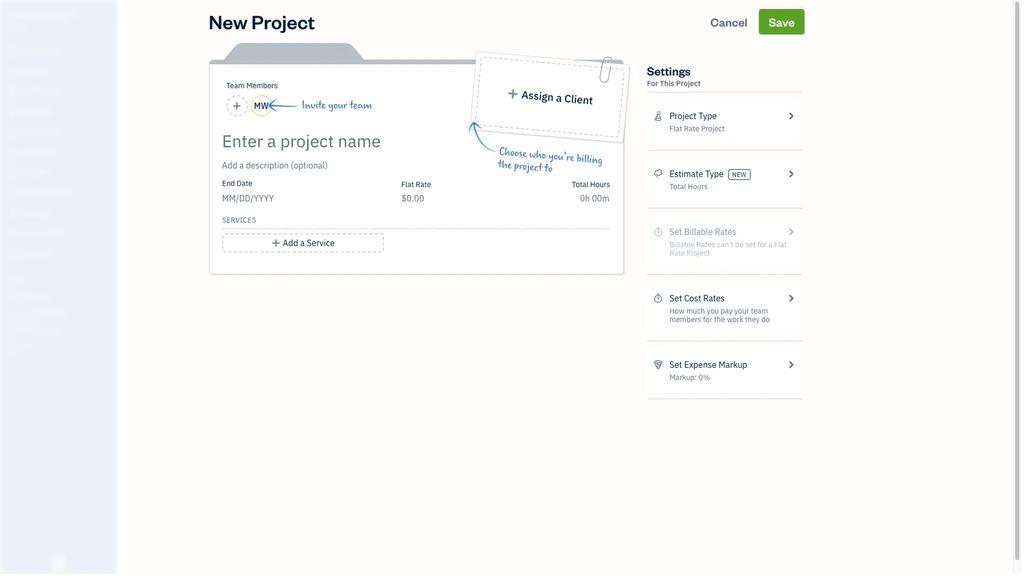 Task type: vqa. For each thing, say whether or not it's contained in the screenshot.
select a file at top
no



Task type: locate. For each thing, give the bounding box(es) containing it.
set for set cost rates
[[670, 293, 682, 304]]

the
[[498, 158, 512, 172], [714, 315, 725, 325]]

chevronright image for project type
[[786, 110, 796, 122]]

1 horizontal spatial flat
[[670, 124, 683, 134]]

Project Description text field
[[222, 159, 515, 172]]

timetracking image
[[654, 292, 663, 305]]

freshbooks image
[[50, 558, 67, 570]]

new
[[209, 9, 248, 34]]

0 vertical spatial flat
[[670, 124, 683, 134]]

a
[[556, 91, 563, 105], [300, 238, 305, 248]]

members
[[670, 315, 702, 325]]

type for project type
[[699, 111, 717, 121]]

0 horizontal spatial the
[[498, 158, 512, 172]]

0 horizontal spatial flat
[[401, 180, 414, 189]]

flat for flat rate project
[[670, 124, 683, 134]]

1 vertical spatial a
[[300, 238, 305, 248]]

your inside how much you pay your team members for the work they do
[[735, 306, 750, 316]]

settings
[[647, 63, 691, 78]]

rate
[[684, 124, 700, 134], [416, 180, 431, 189]]

project
[[514, 160, 543, 174]]

set up markup:
[[670, 360, 682, 370]]

maria's company owner
[[9, 10, 75, 29]]

plus image
[[506, 88, 519, 100], [271, 237, 281, 250]]

1 horizontal spatial your
[[735, 306, 750, 316]]

1 chevronright image from the top
[[786, 110, 796, 122]]

1 vertical spatial rate
[[416, 180, 431, 189]]

plus image inside add a service button
[[271, 237, 281, 250]]

maria's
[[9, 10, 37, 20]]

flat
[[670, 124, 683, 134], [401, 180, 414, 189]]

total hours up hourly budget text box
[[572, 180, 611, 189]]

total hours down estimate
[[670, 182, 708, 192]]

flat down project type at the top right
[[670, 124, 683, 134]]

add a service button
[[222, 234, 384, 253]]

dashboard image
[[7, 46, 20, 57]]

1 horizontal spatial hours
[[688, 182, 708, 192]]

markup
[[719, 360, 748, 370]]

pay
[[721, 306, 733, 316]]

to
[[544, 162, 553, 175]]

set cost rates
[[670, 293, 725, 304]]

choose who you're billing the project to
[[498, 146, 603, 175]]

4 chevronright image from the top
[[786, 359, 796, 371]]

a inside assign a client
[[556, 91, 563, 105]]

total up hourly budget text box
[[572, 180, 589, 189]]

0 horizontal spatial plus image
[[271, 237, 281, 250]]

chevronright image
[[786, 110, 796, 122], [786, 168, 796, 180], [786, 292, 796, 305], [786, 359, 796, 371]]

set
[[670, 293, 682, 304], [670, 360, 682, 370]]

set up how
[[670, 293, 682, 304]]

rate down project type at the top right
[[684, 124, 700, 134]]

for
[[647, 79, 658, 88]]

set for set expense markup
[[670, 360, 682, 370]]

type left new
[[706, 169, 724, 179]]

project type
[[670, 111, 717, 121]]

this
[[660, 79, 675, 88]]

0 vertical spatial type
[[699, 111, 717, 121]]

plus image left assign
[[506, 88, 519, 100]]

1 vertical spatial plus image
[[271, 237, 281, 250]]

1 horizontal spatial total hours
[[670, 182, 708, 192]]

team
[[350, 99, 372, 112], [751, 306, 768, 316]]

apps image
[[8, 276, 114, 284]]

1 vertical spatial team
[[751, 306, 768, 316]]

for
[[703, 315, 713, 325]]

the left the project
[[498, 158, 512, 172]]

estimate
[[670, 169, 704, 179]]

flat rate
[[401, 180, 431, 189]]

1 vertical spatial type
[[706, 169, 724, 179]]

expense image
[[7, 147, 20, 158]]

rate up amount (usd) text field
[[416, 180, 431, 189]]

a inside button
[[300, 238, 305, 248]]

0 vertical spatial plus image
[[506, 88, 519, 100]]

total hours
[[572, 180, 611, 189], [670, 182, 708, 192]]

your right invite
[[328, 99, 347, 112]]

estimate image
[[7, 87, 20, 97]]

type
[[699, 111, 717, 121], [706, 169, 724, 179]]

3 chevronright image from the top
[[786, 292, 796, 305]]

a for assign
[[556, 91, 563, 105]]

mw
[[254, 101, 269, 111]]

chevronright image for set cost rates
[[786, 292, 796, 305]]

0 vertical spatial your
[[328, 99, 347, 112]]

plus image inside assign a client button
[[506, 88, 519, 100]]

add
[[283, 238, 298, 248]]

new project
[[209, 9, 315, 34]]

your
[[328, 99, 347, 112], [735, 306, 750, 316]]

a left client
[[556, 91, 563, 105]]

0 horizontal spatial rate
[[416, 180, 431, 189]]

main element
[[0, 0, 144, 575]]

2 set from the top
[[670, 360, 682, 370]]

hours
[[590, 180, 611, 189], [688, 182, 708, 192]]

the inside how much you pay your team members for the work they do
[[714, 315, 725, 325]]

cancel
[[711, 14, 748, 29]]

project
[[252, 9, 315, 34], [676, 79, 701, 88], [670, 111, 697, 121], [701, 124, 725, 134]]

chevronright image for set expense markup
[[786, 359, 796, 371]]

1 vertical spatial your
[[735, 306, 750, 316]]

money image
[[7, 208, 20, 219]]

End date in  format text field
[[222, 193, 352, 204]]

you're
[[548, 150, 575, 164]]

0%
[[699, 373, 710, 383]]

team right the work
[[751, 306, 768, 316]]

flat for flat rate
[[401, 180, 414, 189]]

who
[[529, 148, 547, 162]]

1 set from the top
[[670, 293, 682, 304]]

hours up hourly budget text box
[[590, 180, 611, 189]]

1 horizontal spatial plus image
[[506, 88, 519, 100]]

team members
[[226, 81, 278, 90]]

0 horizontal spatial team
[[350, 99, 372, 112]]

projects image
[[654, 110, 663, 122]]

much
[[687, 306, 705, 316]]

a right add
[[300, 238, 305, 248]]

0 vertical spatial team
[[350, 99, 372, 112]]

flat up amount (usd) text field
[[401, 180, 414, 189]]

0 horizontal spatial a
[[300, 238, 305, 248]]

the right the for
[[714, 315, 725, 325]]

1 vertical spatial flat
[[401, 180, 414, 189]]

2 chevronright image from the top
[[786, 168, 796, 180]]

team up project name text box
[[350, 99, 372, 112]]

cost
[[684, 293, 702, 304]]

1 horizontal spatial team
[[751, 306, 768, 316]]

0 vertical spatial a
[[556, 91, 563, 105]]

team
[[226, 81, 245, 90]]

assign a client button
[[475, 56, 625, 138]]

1 vertical spatial the
[[714, 315, 725, 325]]

invoice image
[[7, 107, 20, 118]]

hours down estimate type on the right top
[[688, 182, 708, 192]]

cancel button
[[701, 9, 757, 35]]

client
[[564, 92, 593, 107]]

0 vertical spatial set
[[670, 293, 682, 304]]

1 horizontal spatial a
[[556, 91, 563, 105]]

0 horizontal spatial total hours
[[572, 180, 611, 189]]

members
[[246, 81, 278, 90]]

Project Name text field
[[222, 130, 515, 152]]

plus image left add
[[271, 237, 281, 250]]

expenses image
[[654, 359, 663, 371]]

assign
[[521, 88, 554, 104]]

type up "flat rate project"
[[699, 111, 717, 121]]

payment image
[[7, 127, 20, 138]]

1 vertical spatial set
[[670, 360, 682, 370]]

total down estimate
[[670, 182, 686, 192]]

new
[[732, 171, 747, 179]]

0 vertical spatial rate
[[684, 124, 700, 134]]

1 horizontal spatial rate
[[684, 124, 700, 134]]

0 vertical spatial the
[[498, 158, 512, 172]]

type for estimate type
[[706, 169, 724, 179]]

total
[[572, 180, 589, 189], [670, 182, 686, 192]]

your right pay
[[735, 306, 750, 316]]

1 horizontal spatial the
[[714, 315, 725, 325]]



Task type: describe. For each thing, give the bounding box(es) containing it.
end
[[222, 179, 235, 188]]

estimates image
[[654, 168, 663, 180]]

rates
[[704, 293, 725, 304]]

bank connections image
[[8, 327, 114, 335]]

project image
[[7, 168, 20, 178]]

do
[[762, 315, 770, 325]]

you
[[707, 306, 719, 316]]

0 horizontal spatial total
[[572, 180, 589, 189]]

1 horizontal spatial total
[[670, 182, 686, 192]]

expense
[[684, 360, 717, 370]]

they
[[745, 315, 760, 325]]

how much you pay your team members for the work they do
[[670, 306, 770, 325]]

the inside choose who you're billing the project to
[[498, 158, 512, 172]]

Hourly Budget text field
[[580, 193, 611, 204]]

end date
[[222, 179, 252, 188]]

plus image for add
[[271, 237, 281, 250]]

owner
[[9, 21, 28, 29]]

team inside how much you pay your team members for the work they do
[[751, 306, 768, 316]]

timer image
[[7, 188, 20, 198]]

client image
[[7, 67, 20, 77]]

markup: 0%
[[670, 373, 710, 383]]

report image
[[7, 248, 20, 259]]

project inside settings for this project
[[676, 79, 701, 88]]

rate for flat rate
[[416, 180, 431, 189]]

flat rate project
[[670, 124, 725, 134]]

team members image
[[8, 293, 114, 301]]

work
[[727, 315, 744, 325]]

company
[[39, 10, 75, 20]]

invite
[[302, 99, 326, 112]]

Amount (USD) text field
[[401, 193, 425, 204]]

chart image
[[7, 228, 20, 239]]

choose
[[499, 146, 527, 160]]

set expense markup
[[670, 360, 748, 370]]

0 horizontal spatial your
[[328, 99, 347, 112]]

plus image for assign
[[506, 88, 519, 100]]

save
[[769, 14, 795, 29]]

a for add
[[300, 238, 305, 248]]

items and services image
[[8, 310, 114, 318]]

rate for flat rate project
[[684, 124, 700, 134]]

assign a client
[[521, 88, 593, 107]]

add team member image
[[232, 99, 242, 112]]

0 horizontal spatial hours
[[590, 180, 611, 189]]

chevronright image for estimate type
[[786, 168, 796, 180]]

billing
[[576, 152, 603, 167]]

save button
[[759, 9, 805, 35]]

date
[[237, 179, 252, 188]]

services
[[222, 215, 256, 225]]

service
[[307, 238, 335, 248]]

add a service
[[283, 238, 335, 248]]

estimate type
[[670, 169, 724, 179]]

settings for this project
[[647, 63, 701, 88]]

markup:
[[670, 373, 697, 383]]

how
[[670, 306, 685, 316]]

invite your team
[[302, 99, 372, 112]]

settings image
[[8, 344, 114, 352]]



